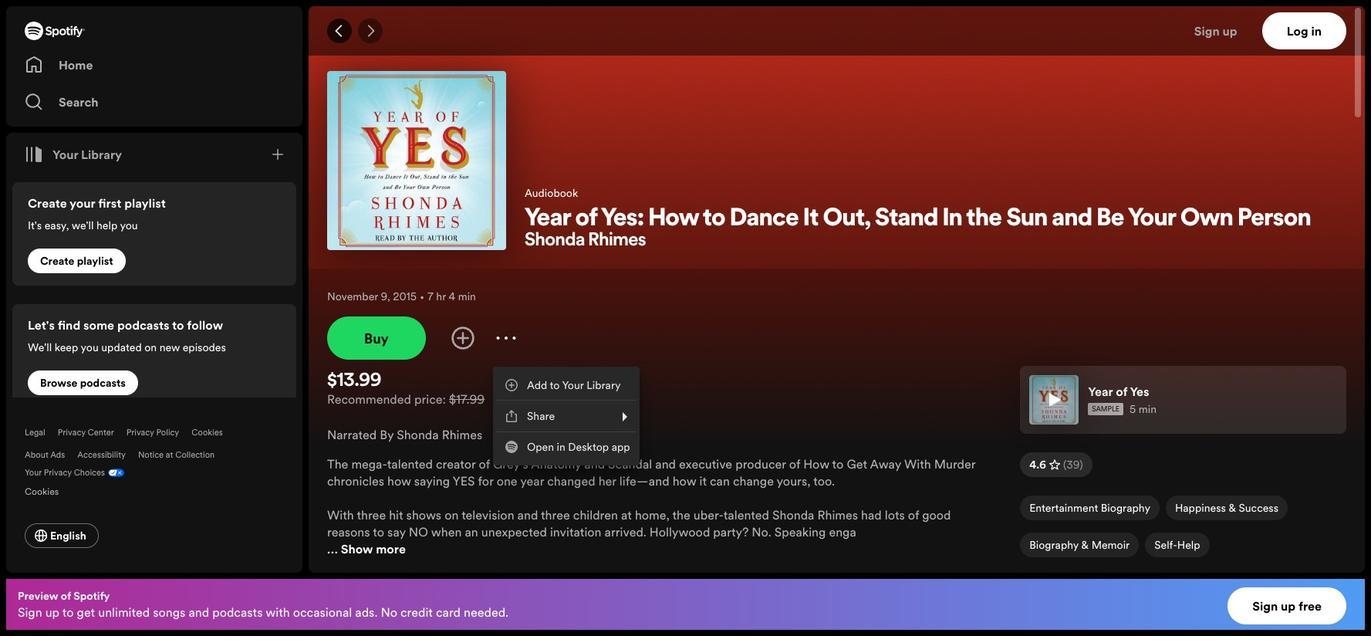 Task type: describe. For each thing, give the bounding box(es) containing it.
sign inside the "preview of spotify sign up to get unlimited songs and podcasts with occasional ads. no credit card needed."
[[18, 604, 42, 621]]

notice at collection link
[[138, 449, 215, 461]]

an
[[465, 523, 478, 540]]

up inside the "preview of spotify sign up to get unlimited songs and podcasts with occasional ads. no credit card needed."
[[45, 604, 60, 621]]

hr
[[436, 289, 446, 304]]

price:
[[415, 391, 446, 408]]

… show more
[[327, 540, 406, 557]]

legal
[[25, 427, 45, 439]]

create playlist button
[[28, 249, 126, 273]]

go back image
[[334, 25, 346, 37]]

4
[[449, 289, 456, 304]]

year inside audiobook year of yes: how to dance it out, stand in the sun and be your own person shonda rhimes
[[525, 207, 571, 232]]

log
[[1287, 22, 1309, 39]]

your down about
[[25, 467, 42, 479]]

to inside with three hit shows on television and three children at home, the uber-talented shonda rhimes had lots of good reasons to say no when an unexpected invitation arrived. hollywood party? no. speaking enga
[[373, 523, 385, 540]]

entertainment
[[1030, 500, 1099, 516]]

search link
[[25, 86, 284, 117]]

home link
[[25, 49, 284, 80]]

to inside button
[[550, 378, 560, 393]]

legal link
[[25, 427, 45, 439]]

unlimited
[[98, 604, 150, 621]]

memoir
[[1092, 537, 1130, 553]]

about ads
[[25, 449, 65, 461]]

no.
[[752, 523, 772, 540]]

be
[[1097, 207, 1125, 232]]

talented inside the mega-talented creator of grey's anatomy and scandal and executive producer of how to get away with murder chronicles how saying yes for one year changed her life―and how it can change yours, too.
[[387, 456, 433, 472]]

follow
[[187, 317, 223, 334]]

unexpected
[[482, 523, 547, 540]]

hollywood
[[650, 523, 711, 540]]

$13.99 recommended price: $17.99
[[327, 372, 485, 408]]

0 vertical spatial min
[[458, 289, 476, 304]]

your inside your library button
[[52, 146, 78, 163]]

your
[[70, 195, 95, 212]]

rhimes inside audiobook year of yes: how to dance it out, stand in the sun and be your own person shonda rhimes
[[589, 232, 647, 250]]

1 how from the left
[[388, 472, 411, 489]]

had
[[862, 506, 882, 523]]

1 horizontal spatial min
[[1139, 401, 1157, 417]]

& for biography
[[1082, 537, 1090, 553]]

let's
[[28, 317, 55, 334]]

about ads link
[[25, 449, 65, 461]]

2 how from the left
[[673, 472, 697, 489]]

recommended
[[327, 391, 411, 408]]

0 horizontal spatial shonda
[[397, 426, 439, 443]]

1 three from the left
[[357, 506, 386, 523]]

podcasts inside "link"
[[80, 375, 126, 391]]

podcasts inside let's find some podcasts to follow we'll keep you updated on new episodes
[[117, 317, 170, 334]]

sign up button
[[1189, 12, 1263, 49]]

podcasts inside the "preview of spotify sign up to get unlimited songs and podcasts with occasional ads. no credit card needed."
[[212, 604, 263, 621]]

happiness
[[1176, 500, 1227, 516]]

the
[[327, 456, 348, 472]]

speaking
[[775, 523, 826, 540]]

narrated by shonda rhimes
[[327, 426, 483, 443]]

library inside menu
[[587, 378, 621, 393]]

happiness & success link
[[1167, 496, 1289, 527]]

find
[[58, 317, 80, 334]]

2015
[[393, 289, 417, 304]]

help
[[96, 218, 118, 233]]

let's find some podcasts to follow we'll keep you updated on new episodes
[[28, 317, 226, 355]]

create for your
[[28, 195, 67, 212]]

go forward image
[[364, 25, 377, 37]]

sign for sign up free
[[1253, 598, 1279, 615]]

audiobook
[[525, 185, 579, 201]]

Biography & Memoir checkbox
[[1021, 533, 1140, 557]]

browse podcasts link
[[28, 371, 138, 395]]

choices
[[74, 467, 105, 479]]

year of yes
[[1089, 383, 1150, 400]]

for
[[478, 472, 494, 489]]

on inside let's find some podcasts to follow we'll keep you updated on new episodes
[[144, 340, 157, 355]]

app
[[612, 439, 631, 455]]

we'll
[[28, 340, 52, 355]]

create for playlist
[[40, 253, 74, 269]]

murder
[[935, 456, 976, 472]]

to inside let's find some podcasts to follow we'll keep you updated on new episodes
[[172, 317, 184, 334]]

$13.99
[[327, 372, 382, 391]]

self-help
[[1155, 537, 1201, 553]]

playlist inside button
[[77, 253, 113, 269]]

2 three from the left
[[541, 506, 570, 523]]

with inside the mega-talented creator of grey's anatomy and scandal and executive producer of how to get away with murder chronicles how saying yes for one year changed her life―and how it can change yours, too.
[[905, 456, 932, 472]]

playlist inside create your first playlist it's easy, we'll help you
[[124, 195, 166, 212]]

person
[[1239, 207, 1312, 232]]

good
[[923, 506, 952, 523]]

self-
[[1155, 537, 1178, 553]]

up for sign up
[[1223, 22, 1238, 39]]

collection
[[175, 449, 215, 461]]

sun
[[1007, 207, 1048, 232]]

too.
[[814, 472, 835, 489]]

0 horizontal spatial cookies
[[25, 485, 59, 498]]

how inside audiobook year of yes: how to dance it out, stand in the sun and be your own person shonda rhimes
[[649, 207, 699, 232]]

add to your library button
[[496, 370, 637, 401]]

39
[[1067, 457, 1080, 472]]

shonda inside with three hit shows on television and three children at home, the uber-talented shonda rhimes had lots of good reasons to say no when an unexpected invitation arrived. hollywood party? no. speaking enga
[[773, 506, 815, 523]]

entertainment biography link
[[1021, 496, 1160, 527]]

television
[[462, 506, 515, 523]]

home
[[59, 56, 93, 73]]

in
[[943, 207, 963, 232]]

sample element
[[1089, 403, 1124, 415]]

it's
[[28, 218, 42, 233]]

of inside with three hit shows on television and three children at home, the uber-talented shonda rhimes had lots of good reasons to say no when an unexpected invitation arrived. hollywood party? no. speaking enga
[[909, 506, 920, 523]]

your privacy choices
[[25, 467, 105, 479]]

yours,
[[777, 472, 811, 489]]

7 hr 4 min
[[428, 289, 476, 304]]

sign for sign up
[[1195, 22, 1220, 39]]

privacy center
[[58, 427, 114, 439]]

and down desktop
[[585, 456, 605, 472]]

of left too.
[[790, 456, 801, 472]]

biography inside 'checkbox'
[[1102, 500, 1151, 516]]

( 39 )
[[1064, 457, 1084, 472]]

Entertainment Biography checkbox
[[1021, 496, 1160, 520]]

keep
[[55, 340, 78, 355]]

by
[[380, 426, 394, 443]]

help
[[1178, 537, 1201, 553]]

get
[[77, 604, 95, 621]]

to inside the "preview of spotify sign up to get unlimited songs and podcasts with occasional ads. no credit card needed."
[[62, 604, 74, 621]]

to inside the mega-talented creator of grey's anatomy and scandal and executive producer of how to get away with murder chronicles how saying yes for one year changed her life―and how it can change yours, too.
[[833, 456, 844, 472]]

saying
[[414, 472, 450, 489]]

in for open
[[557, 439, 566, 455]]

9,
[[381, 289, 390, 304]]

biography & memoir
[[1030, 537, 1130, 553]]

scandal
[[608, 456, 653, 472]]

share
[[527, 408, 555, 424]]

1 horizontal spatial year
[[1089, 383, 1114, 400]]

0 horizontal spatial cookies link
[[25, 482, 71, 499]]

ads.
[[355, 604, 378, 621]]

self-help link
[[1146, 533, 1210, 564]]

english
[[50, 528, 86, 544]]

and inside audiobook year of yes: how to dance it out, stand in the sun and be your own person shonda rhimes
[[1053, 207, 1093, 232]]



Task type: vqa. For each thing, say whether or not it's contained in the screenshot.
'RHIMES' within Audiobook Year of Yes: How to Dance It Out, Stand In the Sun and Be Your Own Person Shonda Rhimes
yes



Task type: locate. For each thing, give the bounding box(es) containing it.
1 horizontal spatial &
[[1229, 500, 1237, 516]]

1 vertical spatial at
[[621, 506, 632, 523]]

1 vertical spatial rhimes
[[442, 426, 483, 443]]

1 horizontal spatial the
[[967, 207, 1003, 232]]

of inside the "preview of spotify sign up to get unlimited songs and podcasts with occasional ads. no credit card needed."
[[61, 588, 71, 604]]

1 vertical spatial create
[[40, 253, 74, 269]]

and inside the "preview of spotify sign up to get unlimited songs and podcasts with occasional ads. no credit card needed."
[[189, 604, 209, 621]]

more
[[376, 540, 406, 557]]

to left say on the left bottom of the page
[[373, 523, 385, 540]]

audiobook year of yes: how to dance it out, stand in the sun and be your own person shonda rhimes
[[525, 185, 1312, 250]]

the inside with three hit shows on television and three children at home, the uber-talented shonda rhimes had lots of good reasons to say no when an unexpected invitation arrived. hollywood party? no. speaking enga
[[673, 506, 691, 523]]

1 horizontal spatial cookies link
[[192, 427, 223, 439]]

1 horizontal spatial playlist
[[124, 195, 166, 212]]

2 vertical spatial rhimes
[[818, 506, 859, 523]]

1 vertical spatial the
[[673, 506, 691, 523]]

talented down narrated by shonda rhimes
[[387, 456, 433, 472]]

podcasts down updated
[[80, 375, 126, 391]]

1 horizontal spatial biography
[[1102, 500, 1151, 516]]

no
[[409, 523, 429, 540]]

the mega-talented creator of grey's anatomy and scandal and executive producer of how to get away with murder chronicles how saying yes for one year changed her life―and how it can change yours, too.
[[327, 456, 976, 489]]

1 horizontal spatial with
[[905, 456, 932, 472]]

biography down entertainment
[[1030, 537, 1079, 553]]

0 vertical spatial shonda
[[525, 232, 585, 250]]

yes:
[[601, 207, 644, 232]]

1 vertical spatial library
[[587, 378, 621, 393]]

0 horizontal spatial up
[[45, 604, 60, 621]]

1 vertical spatial how
[[804, 456, 830, 472]]

playlist
[[124, 195, 166, 212], [77, 253, 113, 269]]

0 horizontal spatial you
[[81, 340, 99, 355]]

4.6
[[1030, 457, 1047, 472]]

1 horizontal spatial rhimes
[[589, 232, 647, 250]]

in
[[1312, 22, 1323, 39], [557, 439, 566, 455]]

preview
[[18, 588, 58, 604]]

with up …
[[327, 506, 354, 523]]

show
[[341, 540, 373, 557]]

1 horizontal spatial three
[[541, 506, 570, 523]]

at right notice
[[166, 449, 173, 461]]

your up share dropdown button
[[562, 378, 584, 393]]

open
[[527, 439, 554, 455]]

privacy policy link
[[126, 427, 179, 439]]

1 horizontal spatial up
[[1223, 22, 1238, 39]]

playlist right first
[[124, 195, 166, 212]]

create up easy,
[[28, 195, 67, 212]]

2 horizontal spatial sign
[[1253, 598, 1279, 615]]

1 horizontal spatial cookies
[[192, 427, 223, 439]]

talented down change
[[724, 506, 770, 523]]

0 vertical spatial the
[[967, 207, 1003, 232]]

0 horizontal spatial in
[[557, 439, 566, 455]]

shonda
[[525, 232, 585, 250], [397, 426, 439, 443], [773, 506, 815, 523]]

with
[[266, 604, 290, 621]]

and right scandal
[[656, 456, 676, 472]]

cookies link up collection
[[192, 427, 223, 439]]

shonda down audiobook
[[525, 232, 585, 250]]

main element
[[6, 6, 303, 573]]

you for first
[[120, 218, 138, 233]]

on inside with three hit shows on television and three children at home, the uber-talented shonda rhimes had lots of good reasons to say no when an unexpected invitation arrived. hollywood party? no. speaking enga
[[445, 506, 459, 523]]

privacy policy
[[126, 427, 179, 439]]

& inside option
[[1229, 500, 1237, 516]]

changed
[[548, 472, 596, 489]]

0 horizontal spatial min
[[458, 289, 476, 304]]

you right keep
[[81, 340, 99, 355]]

the right in
[[967, 207, 1003, 232]]

year up sample element
[[1089, 383, 1114, 400]]

new
[[160, 340, 180, 355]]

0 vertical spatial rhimes
[[589, 232, 647, 250]]

log in
[[1287, 22, 1323, 39]]

to left get
[[833, 456, 844, 472]]

0 horizontal spatial sign
[[18, 604, 42, 621]]

at inside with three hit shows on television and three children at home, the uber-talented shonda rhimes had lots of good reasons to say no when an unexpected invitation arrived. hollywood party? no. speaking enga
[[621, 506, 632, 523]]

Happiness & Success checkbox
[[1167, 496, 1289, 520]]

create inside button
[[40, 253, 74, 269]]

1 horizontal spatial on
[[445, 506, 459, 523]]

0 vertical spatial cookies link
[[192, 427, 223, 439]]

to left dance
[[703, 207, 726, 232]]

year down audiobook
[[525, 207, 571, 232]]

1 vertical spatial in
[[557, 439, 566, 455]]

in inside 'button'
[[1312, 22, 1323, 39]]

cookies down your privacy choices
[[25, 485, 59, 498]]

stand
[[876, 207, 939, 232]]

0 horizontal spatial biography
[[1030, 537, 1079, 553]]

& left success
[[1229, 500, 1237, 516]]

1 horizontal spatial how
[[804, 456, 830, 472]]

0 vertical spatial with
[[905, 456, 932, 472]]

the left uber-
[[673, 506, 691, 523]]

you for some
[[81, 340, 99, 355]]

the
[[967, 207, 1003, 232], [673, 506, 691, 523]]

biography up memoir
[[1102, 500, 1151, 516]]

0 vertical spatial at
[[166, 449, 173, 461]]

say
[[388, 523, 406, 540]]

podcasts up updated
[[117, 317, 170, 334]]

no
[[381, 604, 398, 621]]

at
[[166, 449, 173, 461], [621, 506, 632, 523]]

california consumer privacy act (ccpa) opt-out icon image
[[105, 467, 124, 482]]

home,
[[635, 506, 670, 523]]

0 horizontal spatial the
[[673, 506, 691, 523]]

shonda inside audiobook year of yes: how to dance it out, stand in the sun and be your own person shonda rhimes
[[525, 232, 585, 250]]

0 horizontal spatial talented
[[387, 456, 433, 472]]

2 horizontal spatial shonda
[[773, 506, 815, 523]]

library up share dropdown button
[[587, 378, 621, 393]]

create playlist
[[40, 253, 113, 269]]

1 vertical spatial min
[[1139, 401, 1157, 417]]

credit
[[401, 604, 433, 621]]

1 vertical spatial cookies link
[[25, 482, 71, 499]]

1 vertical spatial cookies
[[25, 485, 59, 498]]

0 vertical spatial cookies
[[192, 427, 223, 439]]

1 vertical spatial with
[[327, 506, 354, 523]]

0 vertical spatial in
[[1312, 22, 1323, 39]]

biography
[[1102, 500, 1151, 516], [1030, 537, 1079, 553]]

enga
[[829, 523, 857, 540]]

podcasts left with at the bottom left of page
[[212, 604, 263, 621]]

needed.
[[464, 604, 509, 621]]

biography & memoir link
[[1021, 533, 1140, 564]]

and inside with three hit shows on television and three children at home, the uber-talented shonda rhimes had lots of good reasons to say no when an unexpected invitation arrived. hollywood party? no. speaking enga
[[518, 506, 538, 523]]

1 horizontal spatial talented
[[724, 506, 770, 523]]

create down easy,
[[40, 253, 74, 269]]

to up new
[[172, 317, 184, 334]]

in up anatomy at left
[[557, 439, 566, 455]]

and left be
[[1053, 207, 1093, 232]]

in inside button
[[557, 439, 566, 455]]

Self-Help checkbox
[[1146, 533, 1210, 557]]

anatomy
[[531, 456, 582, 472]]

menu
[[493, 367, 640, 466]]

0 vertical spatial biography
[[1102, 500, 1151, 516]]

in right log at top
[[1312, 22, 1323, 39]]

browse
[[40, 375, 77, 391]]

2 vertical spatial podcasts
[[212, 604, 263, 621]]

your inside audiobook year of yes: how to dance it out, stand in the sun and be your own person shonda rhimes
[[1129, 207, 1177, 232]]

on left an
[[445, 506, 459, 523]]

(
[[1064, 457, 1067, 472]]

0 horizontal spatial with
[[327, 506, 354, 523]]

and right songs
[[189, 604, 209, 621]]

0 vertical spatial create
[[28, 195, 67, 212]]

0 vertical spatial talented
[[387, 456, 433, 472]]

your inside 'add to your library' button
[[562, 378, 584, 393]]

narrated
[[327, 426, 377, 443]]

year of yes: how to dance it out, stand in the sun and be your own person image
[[327, 71, 506, 250]]

0 horizontal spatial three
[[357, 506, 386, 523]]

&
[[1229, 500, 1237, 516], [1082, 537, 1090, 553]]

up inside top bar and user menu element
[[1223, 22, 1238, 39]]

0 horizontal spatial library
[[81, 146, 122, 163]]

sign up
[[1195, 22, 1238, 39]]

you inside let's find some podcasts to follow we'll keep you updated on new episodes
[[81, 340, 99, 355]]

the for in
[[967, 207, 1003, 232]]

shonda down the yours,
[[773, 506, 815, 523]]

buy
[[364, 329, 389, 348]]

how inside the mega-talented creator of grey's anatomy and scandal and executive producer of how to get away with murder chronicles how saying yes for one year changed her life―and how it can change yours, too.
[[804, 456, 830, 472]]

1 horizontal spatial sign
[[1195, 22, 1220, 39]]

we'll
[[72, 218, 94, 233]]

lots
[[885, 506, 905, 523]]

1 vertical spatial you
[[81, 340, 99, 355]]

year
[[521, 472, 544, 489]]

of inside audiobook year of yes: how to dance it out, stand in the sun and be your own person shonda rhimes
[[576, 207, 598, 232]]

create inside create your first playlist it's easy, we'll help you
[[28, 195, 67, 212]]

0 horizontal spatial at
[[166, 449, 173, 461]]

0 vertical spatial podcasts
[[117, 317, 170, 334]]

1 vertical spatial year
[[1089, 383, 1114, 400]]

three down changed
[[541, 506, 570, 523]]

at left home,
[[621, 506, 632, 523]]

min right 5
[[1139, 401, 1157, 417]]

1 vertical spatial podcasts
[[80, 375, 126, 391]]

hit
[[389, 506, 403, 523]]

mega-
[[352, 456, 387, 472]]

sign up free button
[[1228, 588, 1347, 625]]

of left yes
[[1117, 383, 1128, 400]]

0 horizontal spatial on
[[144, 340, 157, 355]]

when
[[431, 523, 462, 540]]

0 vertical spatial library
[[81, 146, 122, 163]]

at inside main element
[[166, 449, 173, 461]]

1 vertical spatial shonda
[[397, 426, 439, 443]]

0 vertical spatial how
[[649, 207, 699, 232]]

1 vertical spatial playlist
[[77, 253, 113, 269]]

& for happiness
[[1229, 500, 1237, 516]]

you inside create your first playlist it's easy, we'll help you
[[120, 218, 138, 233]]

cookies link down your privacy choices
[[25, 482, 71, 499]]

0 horizontal spatial how
[[649, 207, 699, 232]]

the for home,
[[673, 506, 691, 523]]

0 horizontal spatial rhimes
[[442, 426, 483, 443]]

& inside option
[[1082, 537, 1090, 553]]

shonda right the by
[[397, 426, 439, 443]]

to inside audiobook year of yes: how to dance it out, stand in the sun and be your own person shonda rhimes
[[703, 207, 726, 232]]

1 vertical spatial on
[[445, 506, 459, 523]]

success
[[1240, 500, 1279, 516]]

up
[[1223, 22, 1238, 39], [1282, 598, 1296, 615], [45, 604, 60, 621]]

1 horizontal spatial at
[[621, 506, 632, 523]]

0 horizontal spatial year
[[525, 207, 571, 232]]

1 horizontal spatial shonda
[[525, 232, 585, 250]]

in for log
[[1312, 22, 1323, 39]]

up for sign up free
[[1282, 598, 1296, 615]]

talented
[[387, 456, 433, 472], [724, 506, 770, 523]]

year of yes image
[[1030, 375, 1080, 425]]

open in desktop app button
[[496, 432, 637, 462]]

how left saying
[[388, 472, 411, 489]]

and down the year
[[518, 506, 538, 523]]

of left "get"
[[61, 588, 71, 604]]

you right help
[[120, 218, 138, 233]]

english button
[[25, 523, 99, 548]]

0 horizontal spatial &
[[1082, 537, 1090, 553]]

how left get
[[804, 456, 830, 472]]

0 vertical spatial year
[[525, 207, 571, 232]]

top bar and user menu element
[[309, 6, 1366, 56]]

1 horizontal spatial how
[[673, 472, 697, 489]]

0 vertical spatial on
[[144, 340, 157, 355]]

privacy up ads
[[58, 427, 86, 439]]

log in button
[[1263, 12, 1347, 49]]

0 vertical spatial you
[[120, 218, 138, 233]]

spotify
[[74, 588, 110, 604]]

shows
[[407, 506, 442, 523]]

0 horizontal spatial playlist
[[77, 253, 113, 269]]

talented inside with three hit shows on television and three children at home, the uber-talented shonda rhimes had lots of good reasons to say no when an unexpected invitation arrived. hollywood party? no. speaking enga
[[724, 506, 770, 523]]

of left 'yes:'
[[576, 207, 598, 232]]

one
[[497, 472, 518, 489]]

library up first
[[81, 146, 122, 163]]

1 horizontal spatial in
[[1312, 22, 1323, 39]]

children
[[573, 506, 618, 523]]

sign up free
[[1253, 598, 1323, 615]]

1 horizontal spatial you
[[120, 218, 138, 233]]

creator
[[436, 456, 476, 472]]

0 vertical spatial playlist
[[124, 195, 166, 212]]

with inside with three hit shows on television and three children at home, the uber-talented shonda rhimes had lots of good reasons to say no when an unexpected invitation arrived. hollywood party? no. speaking enga
[[327, 506, 354, 523]]

on left new
[[144, 340, 157, 355]]

0 vertical spatial &
[[1229, 500, 1237, 516]]

playlist down help
[[77, 253, 113, 269]]

rhimes
[[589, 232, 647, 250], [442, 426, 483, 443], [818, 506, 859, 523]]

menu containing add to your library
[[493, 367, 640, 466]]

with right away
[[905, 456, 932, 472]]

0 horizontal spatial how
[[388, 472, 411, 489]]

to
[[703, 207, 726, 232], [172, 317, 184, 334], [550, 378, 560, 393], [833, 456, 844, 472], [373, 523, 385, 540], [62, 604, 74, 621]]

min right 4
[[458, 289, 476, 304]]

privacy up notice
[[126, 427, 154, 439]]

library inside main element
[[81, 146, 122, 163]]

of right lots
[[909, 506, 920, 523]]

2 horizontal spatial up
[[1282, 598, 1296, 615]]

the inside audiobook year of yes: how to dance it out, stand in the sun and be your own person shonda rhimes
[[967, 207, 1003, 232]]

three left hit at the bottom left of page
[[357, 506, 386, 523]]

episodes
[[183, 340, 226, 355]]

1 vertical spatial talented
[[724, 506, 770, 523]]

your privacy choices button
[[25, 467, 105, 479]]

producer
[[736, 456, 787, 472]]

1 horizontal spatial library
[[587, 378, 621, 393]]

& left memoir
[[1082, 537, 1090, 553]]

desktop
[[568, 439, 609, 455]]

how
[[649, 207, 699, 232], [804, 456, 830, 472]]

privacy for privacy center
[[58, 427, 86, 439]]

privacy for privacy policy
[[126, 427, 154, 439]]

min
[[458, 289, 476, 304], [1139, 401, 1157, 417]]

…
[[327, 540, 338, 557]]

occasional
[[293, 604, 352, 621]]

spotify image
[[25, 22, 85, 40]]

2 vertical spatial shonda
[[773, 506, 815, 523]]

1 vertical spatial &
[[1082, 537, 1090, 553]]

privacy down ads
[[44, 467, 72, 479]]

your up your
[[52, 146, 78, 163]]

chronicles
[[327, 472, 384, 489]]

how left it
[[673, 472, 697, 489]]

$17.99
[[449, 391, 485, 408]]

of left grey's
[[479, 456, 490, 472]]

5
[[1130, 401, 1137, 417]]

easy,
[[45, 218, 69, 233]]

out,
[[824, 207, 871, 232]]

privacy
[[58, 427, 86, 439], [126, 427, 154, 439], [44, 467, 72, 479]]

1 vertical spatial biography
[[1030, 537, 1079, 553]]

sign inside top bar and user menu element
[[1195, 22, 1220, 39]]

your right be
[[1129, 207, 1177, 232]]

up left "get"
[[45, 604, 60, 621]]

cookies up collection
[[192, 427, 223, 439]]

how right 'yes:'
[[649, 207, 699, 232]]

it
[[700, 472, 707, 489]]

songs
[[153, 604, 186, 621]]

2 horizontal spatial rhimes
[[818, 506, 859, 523]]

yes
[[453, 472, 475, 489]]

to right add at the left bottom
[[550, 378, 560, 393]]

up left log at top
[[1223, 22, 1238, 39]]

up left free
[[1282, 598, 1296, 615]]

biography inside option
[[1030, 537, 1079, 553]]

accessibility
[[77, 449, 126, 461]]

rhimes inside with three hit shows on television and three children at home, the uber-talented shonda rhimes had lots of good reasons to say no when an unexpected invitation arrived. hollywood party? no. speaking enga
[[818, 506, 859, 523]]

create
[[28, 195, 67, 212], [40, 253, 74, 269]]

create your first playlist it's easy, we'll help you
[[28, 195, 166, 233]]

to left "get"
[[62, 604, 74, 621]]



